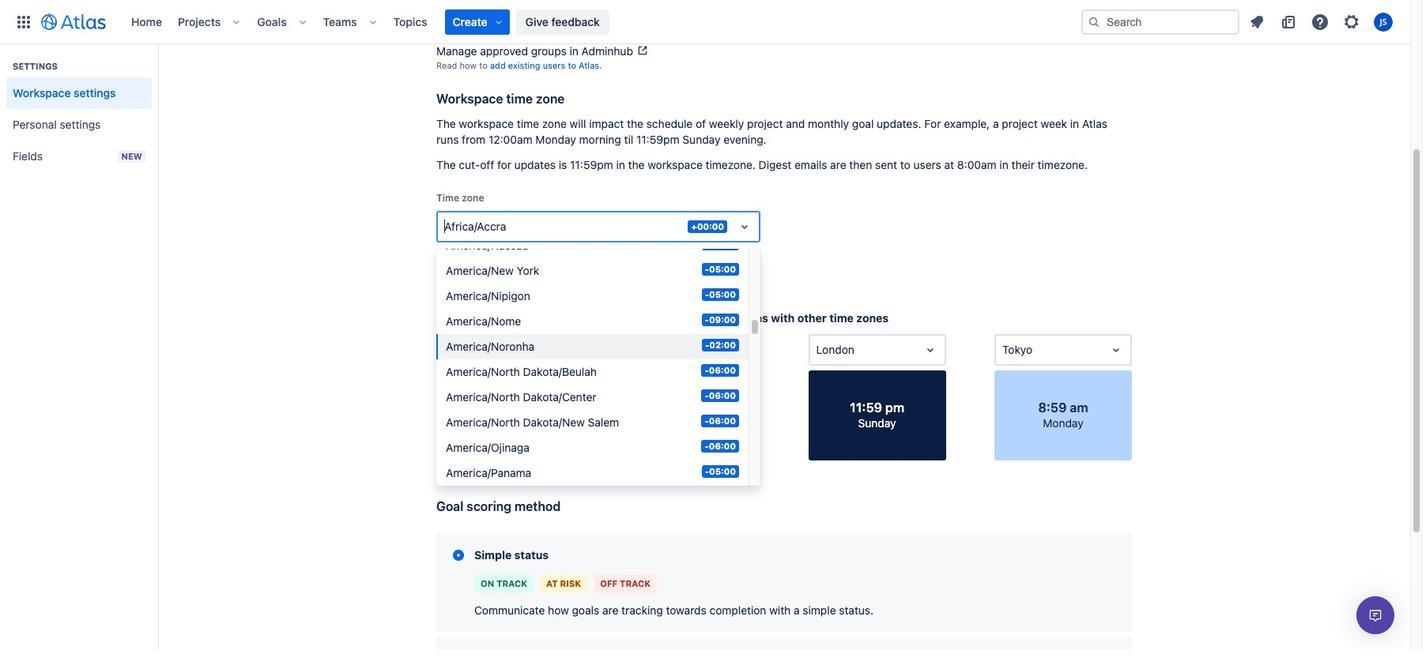 Task type: locate. For each thing, give the bounding box(es) containing it.
time right other
[[829, 311, 854, 325]]

pm inside 4:59 pm sunday
[[511, 401, 530, 415]]

06:00 down '02:00'
[[709, 365, 736, 375]]

personal
[[13, 118, 57, 131]]

weekly
[[709, 117, 744, 130]]

1 vertical spatial time
[[517, 117, 539, 130]]

3 06:00 from the top
[[709, 416, 736, 426]]

2 horizontal spatial 11:59pm
[[636, 133, 680, 146]]

0 vertical spatial adminhub
[[589, 9, 641, 23]]

the cut-off for updates is 11:59pm in the workspace timezone. digest emails are then sent to users at 8:00am in their timezone.
[[436, 158, 1088, 172]]

workspace down read
[[436, 92, 503, 106]]

0 vertical spatial the
[[436, 117, 456, 130]]

0 horizontal spatial monday
[[535, 133, 576, 146]]

None text field
[[444, 219, 447, 235], [816, 342, 819, 358], [1002, 342, 1005, 358], [444, 219, 447, 235], [816, 342, 819, 358], [1002, 342, 1005, 358]]

05:00 for america/nassau
[[709, 239, 736, 249]]

0 horizontal spatial timezone.
[[706, 158, 756, 172]]

users right all
[[563, 250, 586, 260]]

this
[[599, 250, 614, 260]]

3 pm from the left
[[885, 401, 904, 415]]

workspace up from
[[459, 117, 514, 130]]

los
[[444, 343, 462, 356]]

of left this
[[588, 250, 596, 260]]

06:00 for dakota/beulah
[[709, 365, 736, 375]]

manage for manage approved groups in adminhub
[[436, 44, 477, 58]]

8 - from the top
[[705, 416, 709, 426]]

america/nassau
[[446, 239, 529, 252]]

how for to
[[460, 60, 477, 70]]

york for new york
[[656, 343, 679, 356]]

06:00 down "7:59 pm sunday"
[[709, 441, 736, 451]]

sunday inside the workspace time zone will impact the schedule of weekly project and monthly goal updates. for example, a project week in atlas runs from 12:00am monday morning til 11:59pm sunday evening.
[[683, 133, 720, 146]]

america/north down america/north dakota/beulah
[[446, 390, 520, 404]]

0 vertical spatial monday
[[535, 133, 576, 146]]

for
[[924, 117, 941, 130]]

to left "add"
[[479, 60, 488, 70]]

zone down add existing users to atlas. link in the top left of the page
[[536, 92, 565, 106]]

06:00 down open icon
[[709, 416, 736, 426]]

week
[[1041, 117, 1067, 130]]

1 track from the left
[[497, 579, 527, 589]]

to right 'sent'
[[900, 158, 910, 172]]

6 - from the top
[[705, 365, 709, 375]]

1 horizontal spatial project
[[1002, 117, 1038, 130]]

workspace down schedule
[[648, 158, 703, 172]]

project left week
[[1002, 117, 1038, 130]]

2 -06:00 from the top
[[705, 390, 736, 401]]

give feedback
[[525, 15, 600, 28]]

how for goals
[[548, 604, 569, 617]]

a left simple
[[794, 604, 800, 617]]

0 vertical spatial the
[[627, 117, 643, 130]]

the inside the workspace time zone will impact the schedule of weekly project and monthly goal updates. for example, a project week in atlas runs from 12:00am monday morning til 11:59pm sunday evening.
[[436, 117, 456, 130]]

york down applied at left
[[517, 264, 539, 277]]

1 vertical spatial are
[[602, 604, 618, 617]]

0 horizontal spatial off
[[480, 158, 494, 172]]

0 horizontal spatial of
[[588, 250, 596, 260]]

pm right 11:59
[[885, 401, 904, 415]]

0 vertical spatial settings
[[74, 86, 116, 100]]

york right new
[[656, 343, 679, 356]]

1 vertical spatial america/north
[[446, 390, 520, 404]]

- for america/ojinaga
[[705, 441, 709, 451]]

1 horizontal spatial domains
[[638, 25, 673, 36]]

approved up verified on the left top
[[480, 9, 528, 23]]

-05:00 for america/panama
[[705, 466, 736, 477]]

1 vertical spatial workspace
[[648, 158, 703, 172]]

will up morning
[[570, 117, 586, 130]]

be
[[491, 250, 502, 260]]

-06:00 down open icon
[[705, 416, 736, 426]]

will left be
[[475, 250, 489, 260]]

approved for groups
[[480, 44, 528, 58]]

-05:00 for america/nassau
[[705, 239, 736, 249]]

a right example,
[[993, 117, 999, 130]]

1 horizontal spatial a
[[993, 117, 999, 130]]

0 vertical spatial domains
[[531, 9, 574, 23]]

the left cut- in the left top of the page
[[436, 158, 456, 172]]

will inside the workspace time zone will impact the schedule of weekly project and monthly goal updates. for example, a project week in atlas runs from 12:00am monday morning til 11:59pm sunday evening.
[[570, 117, 586, 130]]

goal scoring method
[[436, 500, 561, 514]]

the
[[436, 117, 456, 130], [436, 158, 456, 172]]

pm for 4:59 pm
[[511, 401, 530, 415]]

- for america/nipigon
[[705, 289, 709, 300]]

america/noronha
[[446, 340, 535, 353]]

account image
[[1374, 12, 1393, 31]]

aligns
[[736, 311, 768, 325]]

sunday inside 11:59 pm sunday
[[858, 417, 896, 430]]

0 vertical spatial 11:59pm
[[636, 133, 680, 146]]

how left goals
[[548, 604, 569, 617]]

06:00 right 7:59
[[709, 390, 736, 401]]

the up til
[[627, 117, 643, 130]]

- for america/north dakota/new salem
[[705, 416, 709, 426]]

personal settings link
[[6, 109, 152, 141]]

angeles
[[465, 343, 506, 356]]

workspace for the cut-off for updates is 11:59pm in the workspace timezone. digest emails are then sent to users at 8:00am in their timezone.
[[648, 158, 703, 172]]

-05:00 for america/nipigon
[[705, 289, 736, 300]]

off
[[480, 158, 494, 172], [635, 311, 650, 325]]

simple
[[474, 549, 512, 562]]

search image
[[1088, 15, 1100, 28]]

monday inside the workspace time zone will impact the schedule of weekly project and monthly goal updates. for example, a project week in atlas runs from 12:00am monday morning til 11:59pm sunday evening.
[[535, 133, 576, 146]]

time up 12:00am
[[517, 117, 539, 130]]

1 manage from the top
[[436, 9, 477, 23]]

america/north down 4:59
[[446, 416, 520, 429]]

with
[[470, 25, 487, 36], [593, 25, 610, 36], [771, 311, 795, 325], [769, 604, 791, 617]]

0 vertical spatial manage
[[436, 9, 477, 23]]

open intercom messenger image
[[1366, 606, 1385, 625]]

-05:00 for america/new york
[[705, 264, 736, 274]]

cancel button
[[487, 268, 542, 293]]

1 vertical spatial manage
[[436, 44, 477, 58]]

approved inside manage approved domains in adminhub anyone with verified email addresses with these domains can
[[480, 9, 528, 23]]

america/north dakota/new salem
[[446, 416, 619, 429]]

4 -06:00 from the top
[[705, 441, 736, 451]]

0 horizontal spatial 11:59pm
[[521, 311, 568, 325]]

3 - from the top
[[705, 289, 709, 300]]

1 vertical spatial settings
[[60, 118, 101, 131]]

1 vertical spatial approved
[[480, 44, 528, 58]]

pm right 7:59
[[697, 401, 716, 415]]

off
[[600, 579, 618, 589]]

1 -05:00 from the top
[[705, 239, 736, 249]]

2 05:00 from the top
[[709, 264, 736, 274]]

time zone
[[436, 192, 484, 204]]

1 06:00 from the top
[[709, 365, 736, 375]]

1 vertical spatial a
[[794, 604, 800, 617]]

5 - from the top
[[705, 340, 709, 350]]

1 vertical spatial zone
[[542, 117, 567, 130]]

york for america/new york
[[517, 264, 539, 277]]

settings down workspace settings link
[[60, 118, 101, 131]]

0 vertical spatial users
[[543, 60, 565, 70]]

of left weekly
[[696, 117, 706, 130]]

1 pm from the left
[[511, 401, 530, 415]]

2 horizontal spatial pm
[[885, 401, 904, 415]]

america/north
[[446, 365, 520, 379], [446, 390, 520, 404], [446, 416, 520, 429]]

users
[[543, 60, 565, 70], [913, 158, 941, 172], [563, 250, 586, 260]]

7 - from the top
[[705, 390, 709, 401]]

verified
[[489, 25, 520, 36]]

africa/accra
[[444, 220, 506, 233], [666, 311, 733, 325]]

their
[[1011, 158, 1035, 172]]

2 06:00 from the top
[[709, 390, 736, 401]]

1 vertical spatial the
[[436, 158, 456, 172]]

in left atlas
[[1070, 117, 1079, 130]]

1 vertical spatial monday
[[1043, 417, 1084, 430]]

2 approved from the top
[[480, 44, 528, 58]]

2 -05:00 from the top
[[705, 264, 736, 274]]

0 vertical spatial of
[[696, 117, 706, 130]]

adminhub up atlas.
[[582, 44, 633, 58]]

8:59 am monday
[[1038, 401, 1088, 430]]

1 approved from the top
[[480, 9, 528, 23]]

the inside the workspace time zone will impact the schedule of weekly project and monthly goal updates. for example, a project week in atlas runs from 12:00am monday morning til 11:59pm sunday evening.
[[627, 117, 643, 130]]

1 horizontal spatial pm
[[697, 401, 716, 415]]

add
[[490, 60, 506, 70]]

4 - from the top
[[705, 315, 709, 325]]

morning
[[579, 133, 621, 146]]

monday
[[535, 133, 576, 146], [1043, 417, 1084, 430]]

11:59pm down "cancel" button
[[521, 311, 568, 325]]

0 vertical spatial how
[[460, 60, 477, 70]]

sunday down weekly
[[683, 133, 720, 146]]

pm inside "7:59 pm sunday"
[[697, 401, 716, 415]]

for left all
[[537, 250, 549, 260]]

monday down 8:59
[[1043, 417, 1084, 430]]

for
[[497, 158, 511, 172], [537, 250, 549, 260]]

11:59pm down morning
[[570, 158, 613, 172]]

a inside the workspace time zone will impact the schedule of weekly project and monthly goal updates. for example, a project week in atlas runs from 12:00am monday morning til 11:59pm sunday evening.
[[993, 117, 999, 130]]

notifications image
[[1247, 12, 1266, 31]]

users left at
[[913, 158, 941, 172]]

domains
[[531, 9, 574, 23], [638, 25, 673, 36]]

1 vertical spatial how
[[475, 311, 498, 325]]

sunday inside "7:59 pm sunday"
[[672, 417, 710, 430]]

0 vertical spatial america/north
[[446, 365, 520, 379]]

manage approved domains in adminhub link
[[436, 9, 656, 23]]

3 -05:00 from the top
[[705, 289, 736, 300]]

workspace inside the workspace time zone will impact the schedule of weekly project and monthly goal updates. for example, a project week in atlas runs from 12:00am monday morning til 11:59pm sunday evening.
[[459, 117, 514, 130]]

in
[[577, 9, 586, 23], [570, 44, 579, 58], [1070, 117, 1079, 130], [616, 158, 625, 172], [1000, 158, 1008, 172], [653, 311, 663, 325]]

11:59pm inside the workspace time zone will impact the schedule of weekly project and monthly goal updates. for example, a project week in atlas runs from 12:00am monday morning til 11:59pm sunday evening.
[[636, 133, 680, 146]]

the down til
[[628, 158, 645, 172]]

home link
[[126, 9, 167, 34]]

are right goals
[[602, 604, 618, 617]]

on track
[[481, 579, 527, 589]]

1 horizontal spatial york
[[656, 343, 679, 356]]

to left atlas.
[[568, 60, 576, 70]]

approved
[[480, 9, 528, 23], [480, 44, 528, 58]]

4 05:00 from the top
[[709, 466, 736, 477]]

settings up personal settings link
[[74, 86, 116, 100]]

to
[[479, 60, 488, 70], [568, 60, 576, 70], [900, 158, 910, 172]]

-06:00 right 7:59
[[705, 390, 736, 401]]

applied
[[504, 250, 535, 260]]

0 horizontal spatial pm
[[511, 401, 530, 415]]

add existing users to atlas. link
[[490, 60, 602, 70]]

how down america/nipigon
[[475, 311, 498, 325]]

off right cut
[[635, 311, 650, 325]]

0 vertical spatial workspace
[[459, 117, 514, 130]]

the
[[627, 117, 643, 130], [628, 158, 645, 172], [501, 311, 518, 325]]

from
[[462, 133, 486, 146]]

1 vertical spatial york
[[656, 343, 679, 356]]

in inside the workspace time zone will impact the schedule of weekly project and monthly goal updates. for example, a project week in atlas runs from 12:00am monday morning til 11:59pm sunday evening.
[[1070, 117, 1079, 130]]

are left then
[[830, 158, 846, 172]]

at
[[546, 579, 558, 589]]

workspace down settings
[[13, 86, 71, 100]]

email
[[523, 25, 545, 36]]

0 vertical spatial york
[[517, 264, 539, 277]]

0 horizontal spatial track
[[497, 579, 527, 589]]

-05:00
[[705, 239, 736, 249], [705, 264, 736, 274], [705, 289, 736, 300], [705, 466, 736, 477]]

approved up "add"
[[480, 44, 528, 58]]

1 horizontal spatial will
[[570, 117, 586, 130]]

1 horizontal spatial off
[[635, 311, 650, 325]]

manage up read
[[436, 44, 477, 58]]

2 vertical spatial how
[[548, 604, 569, 617]]

london
[[816, 343, 854, 356]]

1 vertical spatial off
[[635, 311, 650, 325]]

users down groups at the top
[[543, 60, 565, 70]]

banner
[[0, 0, 1410, 44]]

zone right time
[[462, 192, 484, 204]]

sunday down 4:59
[[486, 417, 524, 430]]

2 vertical spatial workspace
[[617, 250, 661, 260]]

york
[[517, 264, 539, 277], [656, 343, 679, 356]]

timezone. right their
[[1038, 158, 1088, 172]]

completion
[[710, 604, 766, 617]]

groups
[[531, 44, 567, 58]]

track right off
[[620, 579, 651, 589]]

-06:00 for dakota/center
[[705, 390, 736, 401]]

settings for personal settings
[[60, 118, 101, 131]]

1 - from the top
[[705, 239, 709, 249]]

0 vertical spatial for
[[497, 158, 511, 172]]

0 vertical spatial zone
[[536, 92, 565, 106]]

track right on
[[497, 579, 527, 589]]

timezone. down evening.
[[706, 158, 756, 172]]

america/north down the angeles
[[446, 365, 520, 379]]

dakota/new
[[523, 416, 585, 429]]

read how to add existing users to atlas.
[[436, 60, 602, 70]]

is
[[559, 158, 567, 172]]

open image for 8:59 am
[[1107, 341, 1126, 360]]

2 track from the left
[[620, 579, 651, 589]]

open image
[[735, 217, 754, 236], [549, 341, 568, 360], [921, 341, 940, 360], [1107, 341, 1126, 360]]

2 the from the top
[[436, 158, 456, 172]]

8:59
[[1038, 401, 1067, 415]]

1 america/north from the top
[[446, 365, 520, 379]]

adminhub for groups
[[582, 44, 633, 58]]

other
[[797, 311, 827, 325]]

africa/accra up -02:00
[[666, 311, 733, 325]]

the up runs on the top
[[436, 117, 456, 130]]

how right read
[[460, 60, 477, 70]]

0 horizontal spatial project
[[747, 117, 783, 130]]

0 horizontal spatial to
[[479, 60, 488, 70]]

workspace time zone
[[436, 92, 565, 106]]

sunday inside 4:59 pm sunday
[[486, 417, 524, 430]]

2 vertical spatial zone
[[462, 192, 484, 204]]

1 vertical spatial 11:59pm
[[570, 158, 613, 172]]

monday up is
[[535, 133, 576, 146]]

time down read how to add existing users to atlas. on the top
[[506, 92, 533, 106]]

0 horizontal spatial york
[[517, 264, 539, 277]]

with left 'these'
[[593, 25, 610, 36]]

fields
[[13, 149, 43, 163]]

1 horizontal spatial are
[[830, 158, 846, 172]]

pm up america/north dakota/new salem
[[511, 401, 530, 415]]

simple status
[[474, 549, 549, 562]]

sunday down 11:59
[[858, 417, 896, 430]]

1 horizontal spatial timezone.
[[1038, 158, 1088, 172]]

settings image
[[1342, 12, 1361, 31]]

0 vertical spatial approved
[[480, 9, 528, 23]]

8:00am
[[957, 158, 997, 172]]

1 horizontal spatial of
[[696, 117, 706, 130]]

manage up anyone on the left top of the page
[[436, 9, 477, 23]]

1 vertical spatial for
[[537, 250, 549, 260]]

project up evening.
[[747, 117, 783, 130]]

zone
[[536, 92, 565, 106], [542, 117, 567, 130], [462, 192, 484, 204]]

-06:00 down "7:59 pm sunday"
[[705, 441, 736, 451]]

am
[[1070, 401, 1088, 415]]

06:00 for dakota/new
[[709, 416, 736, 426]]

adminhub inside manage approved domains in adminhub anyone with verified email addresses with these domains can
[[589, 9, 641, 23]]

and
[[786, 117, 805, 130]]

the for the workspace time zone will impact the schedule of weekly project and monthly goal updates. for example, a project week in atlas runs from 12:00am monday morning til 11:59pm sunday evening.
[[436, 117, 456, 130]]

2 vertical spatial america/north
[[446, 416, 520, 429]]

group
[[6, 44, 152, 177]]

sunday for 11:59 pm
[[858, 417, 896, 430]]

-06:00 for dakota/beulah
[[705, 365, 736, 375]]

create button
[[445, 9, 510, 34]]

1 the from the top
[[436, 117, 456, 130]]

schedule
[[646, 117, 693, 130]]

1 vertical spatial africa/accra
[[666, 311, 733, 325]]

10 - from the top
[[705, 466, 709, 477]]

11:59pm
[[636, 133, 680, 146], [570, 158, 613, 172], [521, 311, 568, 325]]

1 -06:00 from the top
[[705, 365, 736, 375]]

zone up is
[[542, 117, 567, 130]]

projects link
[[173, 9, 225, 34]]

america/north for america/north dakota/center
[[446, 390, 520, 404]]

1 horizontal spatial monday
[[1043, 417, 1084, 430]]

0 horizontal spatial are
[[602, 604, 618, 617]]

- for america/panama
[[705, 466, 709, 477]]

monthly
[[808, 117, 849, 130]]

0 vertical spatial a
[[993, 117, 999, 130]]

0 vertical spatial will
[[570, 117, 586, 130]]

in up addresses
[[577, 9, 586, 23]]

time
[[506, 92, 533, 106], [517, 117, 539, 130], [829, 311, 854, 325]]

1 horizontal spatial workspace
[[436, 92, 503, 106]]

pm for 11:59 pm
[[885, 401, 904, 415]]

2 - from the top
[[705, 264, 709, 274]]

11:59pm down schedule
[[636, 133, 680, 146]]

1 vertical spatial will
[[475, 250, 489, 260]]

1 05:00 from the top
[[709, 239, 736, 249]]

06:00 for dakota/center
[[709, 390, 736, 401]]

- for america/north dakota/center
[[705, 390, 709, 401]]

sunday down 7:59
[[672, 417, 710, 430]]

off down from
[[480, 158, 494, 172]]

1 horizontal spatial track
[[620, 579, 651, 589]]

impact
[[589, 117, 624, 130]]

0 vertical spatial africa/accra
[[444, 220, 506, 233]]

2 horizontal spatial to
[[900, 158, 910, 172]]

3 america/north from the top
[[446, 416, 520, 429]]

topics
[[393, 15, 427, 28]]

manage inside manage approved domains in adminhub anyone with verified email addresses with these domains can
[[436, 9, 477, 23]]

workspace for workspace settings
[[13, 86, 71, 100]]

1 vertical spatial of
[[588, 250, 596, 260]]

goal
[[852, 117, 874, 130]]

adminhub up 'these'
[[589, 9, 641, 23]]

4 -05:00 from the top
[[705, 466, 736, 477]]

manage approved groups in adminhub
[[436, 44, 633, 58]]

-06:00 down -02:00
[[705, 365, 736, 375]]

2 pm from the left
[[697, 401, 716, 415]]

the down america/nipigon
[[501, 311, 518, 325]]

pm inside 11:59 pm sunday
[[885, 401, 904, 415]]

3 -06:00 from the top
[[705, 416, 736, 426]]

2 america/north from the top
[[446, 390, 520, 404]]

africa/accra up america/nassau
[[444, 220, 506, 233]]

manage approved domains in adminhub anyone with verified email addresses with these domains can
[[436, 9, 693, 36]]

of
[[696, 117, 706, 130], [588, 250, 596, 260]]

2 manage from the top
[[436, 44, 477, 58]]

1 vertical spatial adminhub
[[582, 44, 633, 58]]

3 05:00 from the top
[[709, 289, 736, 300]]

time inside the workspace time zone will impact the schedule of weekly project and monthly goal updates. for example, a project week in atlas runs from 12:00am monday morning til 11:59pm sunday evening.
[[517, 117, 539, 130]]

0 horizontal spatial workspace
[[13, 86, 71, 100]]

workspace right this
[[617, 250, 661, 260]]

9 - from the top
[[705, 441, 709, 451]]

for down 12:00am
[[497, 158, 511, 172]]



Task type: vqa. For each thing, say whether or not it's contained in the screenshot.


Task type: describe. For each thing, give the bounding box(es) containing it.
goals
[[572, 604, 599, 617]]

an external link image
[[636, 44, 649, 57]]

2 vertical spatial the
[[501, 311, 518, 325]]

sunday for 7:59 pm
[[672, 417, 710, 430]]

america/north for america/north dakota/new salem
[[446, 416, 520, 429]]

at
[[944, 158, 954, 172]]

05:00 for america/new york
[[709, 264, 736, 274]]

sunday for 4:59 pm
[[486, 417, 524, 430]]

in left their
[[1000, 158, 1008, 172]]

in up new york
[[653, 311, 663, 325]]

salem
[[588, 416, 619, 429]]

monday inside 8:59 am monday
[[1043, 417, 1084, 430]]

4:59
[[480, 401, 508, 415]]

-02:00
[[705, 340, 736, 350]]

new
[[630, 343, 653, 356]]

sunday left cut
[[571, 311, 611, 325]]

2 vertical spatial 11:59pm
[[521, 311, 568, 325]]

anyone
[[436, 25, 467, 36]]

goal
[[436, 500, 463, 514]]

0 horizontal spatial for
[[497, 158, 511, 172]]

status
[[514, 549, 549, 562]]

til
[[624, 133, 633, 146]]

can
[[675, 25, 690, 36]]

communicate how goals are tracking towards completion with a simple status.
[[474, 604, 874, 617]]

- for america/north dakota/beulah
[[705, 365, 709, 375]]

1 horizontal spatial africa/accra
[[666, 311, 733, 325]]

- for america/new york
[[705, 264, 709, 274]]

0 horizontal spatial domains
[[531, 9, 574, 23]]

home
[[131, 15, 162, 28]]

2 vertical spatial users
[[563, 250, 586, 260]]

scoring
[[467, 500, 511, 514]]

emails
[[794, 158, 827, 172]]

4 06:00 from the top
[[709, 441, 736, 451]]

atlas
[[1082, 117, 1107, 130]]

of inside the workspace time zone will impact the schedule of weekly project and monthly goal updates. for example, a project week in atlas runs from 12:00am monday morning til 11:59pm sunday evening.
[[696, 117, 706, 130]]

all
[[551, 250, 560, 260]]

1 vertical spatial users
[[913, 158, 941, 172]]

runs
[[436, 133, 459, 146]]

Search field
[[1081, 9, 1239, 34]]

1 horizontal spatial 11:59pm
[[570, 158, 613, 172]]

1 timezone. from the left
[[706, 158, 756, 172]]

status.
[[839, 604, 874, 617]]

settings
[[13, 61, 58, 71]]

goals
[[257, 15, 287, 28]]

create
[[453, 15, 487, 28]]

save button
[[436, 268, 480, 293]]

1 vertical spatial the
[[628, 158, 645, 172]]

4:59 pm sunday
[[480, 401, 530, 430]]

america/ojinaga
[[446, 441, 530, 455]]

the workspace time zone will impact the schedule of weekly project and monthly goal updates. for example, a project week in atlas runs from 12:00am monday morning til 11:59pm sunday evening.
[[436, 117, 1107, 146]]

america/new
[[446, 264, 514, 277]]

addresses
[[547, 25, 590, 36]]

0 vertical spatial time
[[506, 92, 533, 106]]

05:00 for america/panama
[[709, 466, 736, 477]]

cut-
[[459, 158, 480, 172]]

pm for 7:59 pm
[[697, 401, 716, 415]]

top element
[[9, 0, 1081, 44]]

personal settings
[[13, 118, 101, 131]]

off track
[[600, 579, 651, 589]]

time
[[436, 192, 459, 204]]

goals link
[[252, 9, 291, 34]]

america/north dakota/center
[[446, 390, 596, 404]]

open image for 11:59 pm
[[921, 341, 940, 360]]

02:00
[[709, 340, 736, 350]]

sent
[[875, 158, 897, 172]]

adminhub for domains
[[589, 9, 641, 23]]

help image
[[1311, 12, 1330, 31]]

america/new york
[[446, 264, 539, 277]]

0 horizontal spatial a
[[794, 604, 800, 617]]

12:00am
[[489, 133, 532, 146]]

in down til
[[616, 158, 625, 172]]

- for america/noronha
[[705, 340, 709, 350]]

give
[[525, 15, 548, 28]]

with left simple
[[769, 604, 791, 617]]

banner containing home
[[0, 0, 1410, 44]]

digest
[[759, 158, 792, 172]]

america/nome
[[446, 315, 521, 328]]

teams
[[323, 15, 357, 28]]

11:59 pm sunday
[[850, 401, 904, 430]]

give feedback button
[[516, 9, 609, 34]]

existing
[[508, 60, 540, 70]]

topics link
[[389, 9, 432, 34]]

on
[[481, 579, 494, 589]]

7:59
[[666, 401, 694, 415]]

manage approved groups in adminhub link
[[436, 44, 649, 58]]

0 vertical spatial are
[[830, 158, 846, 172]]

zone inside the workspace time zone will impact the schedule of weekly project and monthly goal updates. for example, a project week in atlas runs from 12:00am monday morning til 11:59pm sunday evening.
[[542, 117, 567, 130]]

with left other
[[771, 311, 795, 325]]

1 horizontal spatial for
[[537, 250, 549, 260]]

05:00 for america/nipigon
[[709, 289, 736, 300]]

7:59 pm sunday
[[666, 401, 716, 430]]

0 horizontal spatial africa/accra
[[444, 220, 506, 233]]

in inside manage approved domains in adminhub anyone with verified email addresses with these domains can
[[577, 9, 586, 23]]

2 project from the left
[[1002, 117, 1038, 130]]

the for the cut-off for updates is 11:59pm in the workspace timezone. digest emails are then sent to users at 8:00am in their timezone.
[[436, 158, 456, 172]]

dakota/beulah
[[523, 365, 597, 379]]

+00:00
[[691, 221, 724, 232]]

workspace for changes will be applied for all users of this workspace
[[617, 250, 661, 260]]

1 vertical spatial domains
[[638, 25, 673, 36]]

america/north for america/north dakota/beulah
[[446, 365, 520, 379]]

11:59
[[850, 401, 882, 415]]

then
[[849, 158, 872, 172]]

at risk
[[546, 579, 581, 589]]

-06:00 for dakota/new
[[705, 416, 736, 426]]

simple
[[803, 604, 836, 617]]

settings for workspace settings
[[74, 86, 116, 100]]

with right anyone on the left top of the page
[[470, 25, 487, 36]]

here's how the 11:59pm sunday cut off in africa/accra aligns with other time zones
[[436, 311, 889, 325]]

feedback
[[551, 15, 600, 28]]

changes
[[436, 250, 473, 260]]

track for on track
[[497, 579, 527, 589]]

0 horizontal spatial will
[[475, 250, 489, 260]]

1 horizontal spatial to
[[568, 60, 576, 70]]

updates.
[[877, 117, 921, 130]]

- for america/nome
[[705, 315, 709, 325]]

track for off track
[[620, 579, 651, 589]]

america/panama
[[446, 466, 531, 480]]

example,
[[944, 117, 990, 130]]

open image
[[735, 341, 754, 360]]

2 timezone. from the left
[[1038, 158, 1088, 172]]

in down addresses
[[570, 44, 579, 58]]

method
[[514, 500, 561, 514]]

cut
[[614, 311, 632, 325]]

open image for 4:59 pm
[[549, 341, 568, 360]]

communicate
[[474, 604, 545, 617]]

- for america/nassau
[[705, 239, 709, 249]]

zones
[[856, 311, 889, 325]]

updates
[[514, 158, 556, 172]]

how for the
[[475, 311, 498, 325]]

evening.
[[723, 133, 767, 146]]

projects
[[178, 15, 221, 28]]

2 vertical spatial time
[[829, 311, 854, 325]]

tracking
[[621, 604, 663, 617]]

group containing workspace settings
[[6, 44, 152, 177]]

workspace for workspace time zone
[[436, 92, 503, 106]]

09:00
[[709, 315, 736, 325]]

new york
[[630, 343, 679, 356]]

switch to... image
[[14, 12, 33, 31]]

0 vertical spatial off
[[480, 158, 494, 172]]

1 project from the left
[[747, 117, 783, 130]]

approved for domains
[[480, 9, 528, 23]]

-09:00
[[705, 315, 736, 325]]

save
[[446, 273, 471, 287]]

manage for manage approved domains in adminhub anyone with verified email addresses with these domains can
[[436, 9, 477, 23]]

read
[[436, 60, 457, 70]]



